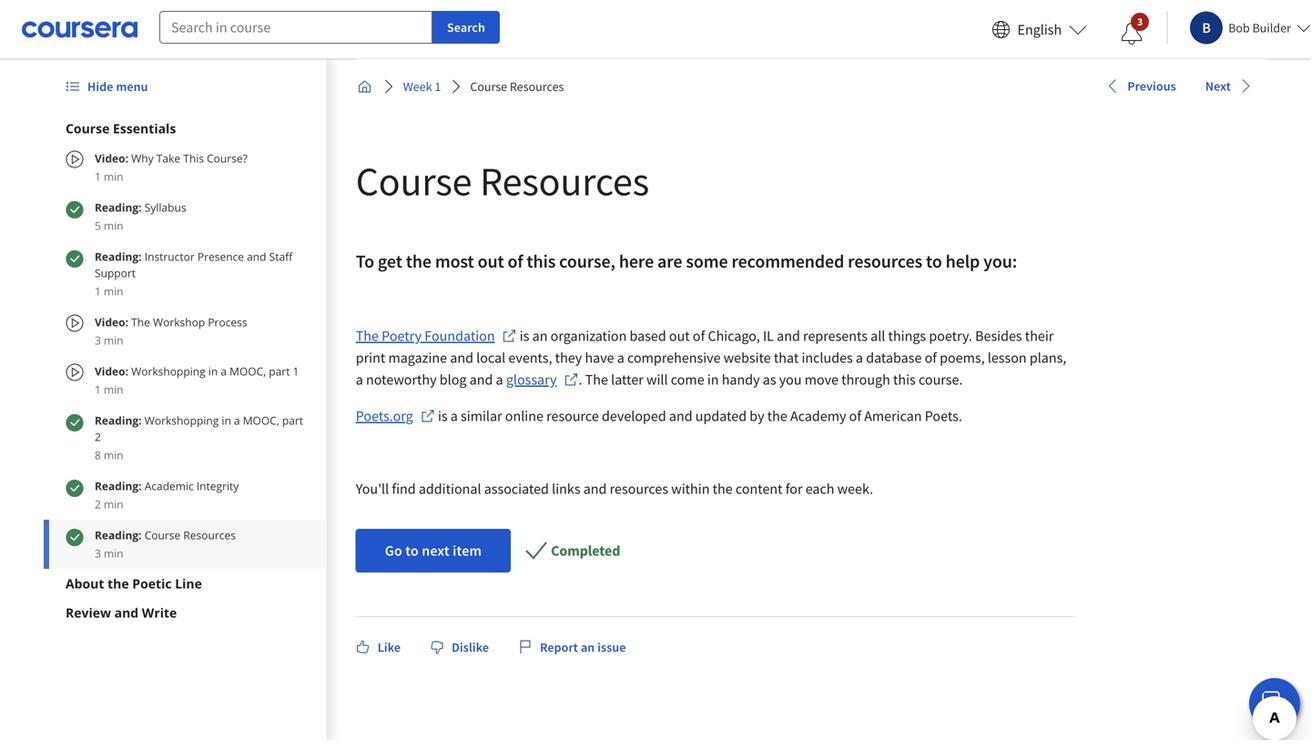 Task type: vqa. For each thing, say whether or not it's contained in the screenshot.
Completed image to the top
yes



Task type: describe. For each thing, give the bounding box(es) containing it.
5
[[95, 218, 101, 233]]

some
[[686, 250, 728, 273]]

events,
[[509, 349, 553, 367]]

2 inside workshopping in a mooc, part 2
[[95, 430, 101, 445]]

and right links
[[584, 480, 607, 498]]

course down search
[[470, 78, 508, 95]]

you'll find additional associated links and resources within the content for each week.
[[356, 480, 877, 498]]

and down come
[[670, 407, 693, 425]]

print
[[356, 349, 386, 367]]

course up the get
[[356, 156, 472, 206]]

course inside dropdown button
[[66, 120, 110, 137]]

week
[[403, 78, 432, 95]]

integrity
[[197, 479, 239, 494]]

content
[[736, 480, 783, 498]]

hide menu button
[[58, 70, 155, 103]]

course essentials
[[66, 120, 176, 137]]

1 horizontal spatial to
[[927, 250, 943, 273]]

review and write button
[[66, 604, 305, 622]]

0 vertical spatial this
[[527, 250, 556, 273]]

and right il
[[777, 327, 801, 345]]

additional
[[419, 480, 482, 498]]

show notifications image
[[1122, 23, 1144, 45]]

besides
[[976, 327, 1023, 345]]

database
[[867, 349, 922, 367]]

similar
[[461, 407, 503, 425]]

reading completed element
[[551, 540, 621, 562]]

glossary link
[[506, 369, 579, 391]]

video: the workshop process 3 min
[[95, 315, 247, 348]]

reading: for course resources
[[95, 528, 142, 543]]

opens in a new tab image
[[564, 373, 579, 387]]

completed
[[551, 542, 621, 560]]

the right the get
[[406, 250, 432, 273]]

poems,
[[940, 349, 985, 367]]

online
[[505, 407, 544, 425]]

min inside 'reading: academic integrity 2 min'
[[104, 497, 123, 512]]

report an issue button
[[511, 631, 634, 664]]

issue
[[598, 640, 626, 656]]

latter
[[611, 371, 644, 389]]

chicago,
[[708, 327, 761, 345]]

the for video:
[[131, 315, 150, 330]]

item
[[453, 542, 482, 560]]

1 vertical spatial this
[[894, 371, 916, 389]]

website
[[724, 349, 771, 367]]

about the poetic line
[[66, 575, 202, 593]]

and down local
[[470, 371, 493, 389]]

presence
[[198, 249, 244, 264]]

write
[[142, 605, 177, 622]]

things
[[889, 327, 927, 345]]

the right by
[[768, 407, 788, 425]]

search button
[[433, 11, 500, 44]]

plans,
[[1030, 349, 1067, 367]]

min inside video: workshopping in a mooc, part 1 1 min
[[104, 382, 123, 397]]

represents
[[804, 327, 868, 345]]

comprehensive
[[628, 349, 721, 367]]

out for most
[[478, 250, 504, 273]]

a inside video: workshopping in a mooc, part 1 1 min
[[221, 364, 227, 379]]

8
[[95, 448, 101, 463]]

1 down support
[[95, 284, 101, 299]]

magazine
[[389, 349, 447, 367]]

opens in a new tab image for the poetry foundation
[[503, 329, 517, 343]]

0 vertical spatial course resources
[[470, 78, 564, 95]]

their
[[1026, 327, 1054, 345]]

Search in course text field
[[159, 11, 433, 44]]

poetry
[[382, 327, 422, 345]]

about the poetic line button
[[66, 575, 305, 593]]

2 reading: from the top
[[95, 249, 145, 264]]

0 vertical spatial resources
[[848, 250, 923, 273]]

poetry.
[[930, 327, 973, 345]]

course inside reading: course resources 3 min
[[145, 528, 181, 543]]

3 min from the top
[[104, 284, 123, 299]]

is a similar online resource developed and updated by the academy of american poets.
[[435, 407, 963, 425]]

and inside instructor presence and staff support
[[247, 249, 266, 264]]

course resources link
[[463, 70, 572, 103]]

the inside dropdown button
[[108, 575, 129, 593]]

is for an
[[520, 327, 530, 345]]

like button
[[349, 631, 408, 664]]

3 inside dropdown button
[[1138, 15, 1144, 29]]

3 reading: from the top
[[95, 413, 145, 428]]

to get the most out of this course, here are some recommended resources to help you:
[[356, 250, 1018, 273]]

is an organization based out of chicago, il and represents all things poetry. besides their print magazine and local events, they have a comprehensive website that includes a database of poems, lesson plans, a noteworthy blog and a
[[356, 327, 1070, 389]]

completed image for instructor presence and staff support
[[66, 250, 84, 268]]

course.
[[919, 371, 963, 389]]

. the latter will come in handy as you move through this course.
[[579, 371, 966, 389]]

hide
[[87, 78, 113, 95]]

chat with us image
[[1261, 690, 1290, 719]]

of right the academy
[[850, 407, 862, 425]]

they
[[555, 349, 582, 367]]

glossary
[[506, 371, 557, 389]]

in inside video: workshopping in a mooc, part 1 1 min
[[208, 364, 218, 379]]

reading: for academic integrity
[[95, 479, 142, 494]]

poets.org link
[[356, 405, 435, 427]]

this
[[183, 151, 204, 166]]

part inside workshopping in a mooc, part 2
[[282, 413, 303, 428]]

coursera image
[[22, 15, 138, 44]]

you:
[[984, 250, 1018, 273]]

instructor
[[145, 249, 195, 264]]

most
[[435, 250, 474, 273]]

week 1
[[403, 78, 441, 95]]

will
[[647, 371, 668, 389]]

blog
[[440, 371, 467, 389]]

through
[[842, 371, 891, 389]]

3 completed image from the top
[[66, 529, 84, 547]]

instructor presence and staff support
[[95, 249, 293, 281]]

the for .
[[586, 371, 609, 389]]

previous button
[[1099, 70, 1184, 102]]

1 vertical spatial resources
[[480, 156, 650, 206]]

of right most
[[508, 250, 523, 273]]

1 left print in the top of the page
[[293, 364, 299, 379]]

course,
[[560, 250, 616, 273]]

mooc, inside video: workshopping in a mooc, part 1 1 min
[[230, 364, 266, 379]]

search
[[447, 19, 486, 36]]

.
[[579, 371, 583, 389]]

syllabus
[[145, 200, 186, 215]]

workshopping inside video: workshopping in a mooc, part 1 1 min
[[131, 364, 206, 379]]

go to next item
[[385, 542, 482, 560]]

8 min
[[95, 448, 123, 463]]



Task type: locate. For each thing, give the bounding box(es) containing it.
opens in a new tab image inside the poetry foundation link
[[503, 329, 517, 343]]

reading: inside reading: syllabus 5 min
[[95, 200, 142, 215]]

2 min from the top
[[104, 218, 123, 233]]

find
[[392, 480, 416, 498]]

resource
[[547, 407, 599, 425]]

1 horizontal spatial this
[[894, 371, 916, 389]]

1 min
[[95, 284, 123, 299]]

handy
[[722, 371, 760, 389]]

a inside workshopping in a mooc, part 2
[[234, 413, 240, 428]]

a down video: workshopping in a mooc, part 1 1 min
[[234, 413, 240, 428]]

is for a
[[438, 407, 448, 425]]

course down 'reading: academic integrity 2 min'
[[145, 528, 181, 543]]

video: left why
[[95, 151, 128, 166]]

like
[[378, 640, 401, 656]]

video: inside video: why take this course? 1 min
[[95, 151, 128, 166]]

to
[[927, 250, 943, 273], [406, 542, 419, 560]]

all
[[871, 327, 886, 345]]

resources left the within on the right bottom of page
[[610, 480, 669, 498]]

reading: up 8 min
[[95, 413, 145, 428]]

bob builder
[[1229, 20, 1292, 36]]

review and write
[[66, 605, 177, 622]]

take
[[156, 151, 180, 166]]

to left help
[[927, 250, 943, 273]]

mooc, down video: workshopping in a mooc, part 1 1 min
[[243, 413, 279, 428]]

0 vertical spatial resources
[[510, 78, 564, 95]]

and
[[247, 249, 266, 264], [777, 327, 801, 345], [450, 349, 474, 367], [470, 371, 493, 389], [670, 407, 693, 425], [584, 480, 607, 498], [114, 605, 139, 622]]

4 min from the top
[[104, 333, 123, 348]]

reading: up the about the poetic line on the left of page
[[95, 528, 142, 543]]

workshopping down video: workshopping in a mooc, part 1 1 min
[[145, 413, 219, 428]]

english
[[1018, 20, 1063, 39]]

american
[[865, 407, 923, 425]]

of up comprehensive
[[693, 327, 705, 345]]

0 vertical spatial 3
[[1138, 15, 1144, 29]]

a left similar
[[451, 407, 458, 425]]

0 horizontal spatial this
[[527, 250, 556, 273]]

get
[[378, 250, 403, 273]]

come
[[671, 371, 705, 389]]

1 inside video: why take this course? 1 min
[[95, 169, 101, 184]]

course resources
[[470, 78, 564, 95], [356, 156, 650, 206]]

report an issue
[[540, 640, 626, 656]]

min down support
[[104, 284, 123, 299]]

workshopping
[[131, 364, 206, 379], [145, 413, 219, 428]]

0 vertical spatial mooc,
[[230, 364, 266, 379]]

0 vertical spatial out
[[478, 250, 504, 273]]

course essentials button
[[66, 119, 305, 138]]

in down video: workshopping in a mooc, part 1 1 min
[[222, 413, 231, 428]]

resources
[[510, 78, 564, 95], [480, 156, 650, 206], [183, 528, 236, 543]]

2 down 8
[[95, 497, 101, 512]]

1 horizontal spatial out
[[670, 327, 690, 345]]

reading: up 5 on the top left
[[95, 200, 142, 215]]

0 horizontal spatial an
[[533, 327, 548, 345]]

course down hide
[[66, 120, 110, 137]]

3 inside video: the workshop process 3 min
[[95, 333, 101, 348]]

min inside video: the workshop process 3 min
[[104, 333, 123, 348]]

the right the within on the right bottom of page
[[713, 480, 733, 498]]

for
[[786, 480, 803, 498]]

reading: for syllabus
[[95, 200, 142, 215]]

opens in a new tab image inside poets.org link
[[421, 409, 435, 424]]

mooc,
[[230, 364, 266, 379], [243, 413, 279, 428]]

1 horizontal spatial the
[[356, 327, 379, 345]]

an left issue
[[581, 640, 595, 656]]

an up events,
[[533, 327, 548, 345]]

0 vertical spatial an
[[533, 327, 548, 345]]

part inside video: workshopping in a mooc, part 1 1 min
[[269, 364, 290, 379]]

min inside video: why take this course? 1 min
[[104, 169, 123, 184]]

0 vertical spatial completed image
[[66, 250, 84, 268]]

2 completed image from the top
[[66, 414, 84, 432]]

min right 5 on the top left
[[104, 218, 123, 233]]

out right most
[[478, 250, 504, 273]]

2 inside 'reading: academic integrity 2 min'
[[95, 497, 101, 512]]

local
[[477, 349, 506, 367]]

workshopping down video: the workshop process 3 min
[[131, 364, 206, 379]]

is down blog
[[438, 407, 448, 425]]

1 vertical spatial an
[[581, 640, 595, 656]]

and down the about the poetic line on the left of page
[[114, 605, 139, 622]]

completed image
[[66, 201, 84, 219], [66, 480, 84, 498]]

resources up all
[[848, 250, 923, 273]]

an for organization
[[533, 327, 548, 345]]

out up comprehensive
[[670, 327, 690, 345]]

a down local
[[496, 371, 503, 389]]

1 2 from the top
[[95, 430, 101, 445]]

to inside button
[[406, 542, 419, 560]]

0 vertical spatial opens in a new tab image
[[503, 329, 517, 343]]

1 horizontal spatial opens in a new tab image
[[503, 329, 517, 343]]

why
[[131, 151, 154, 166]]

1
[[435, 78, 441, 95], [95, 169, 101, 184], [95, 284, 101, 299], [293, 364, 299, 379], [95, 382, 101, 397]]

to right go
[[406, 542, 419, 560]]

mooc, down process
[[230, 364, 266, 379]]

1 up 8
[[95, 382, 101, 397]]

reading: academic integrity 2 min
[[95, 479, 239, 512]]

lesson
[[988, 349, 1027, 367]]

2 video: from the top
[[95, 315, 128, 330]]

workshopping inside workshopping in a mooc, part 2
[[145, 413, 219, 428]]

report
[[540, 640, 579, 656]]

2
[[95, 430, 101, 445], [95, 497, 101, 512]]

2 vertical spatial completed image
[[66, 529, 84, 547]]

out for based
[[670, 327, 690, 345]]

by
[[750, 407, 765, 425]]

1 vertical spatial course resources
[[356, 156, 650, 206]]

course?
[[207, 151, 248, 166]]

to
[[356, 250, 374, 273]]

3 inside reading: course resources 3 min
[[95, 546, 101, 561]]

and down foundation
[[450, 349, 474, 367]]

min up reading: syllabus 5 min
[[104, 169, 123, 184]]

1 vertical spatial completed image
[[66, 414, 84, 432]]

0 horizontal spatial the
[[131, 315, 150, 330]]

1 vertical spatial completed image
[[66, 480, 84, 498]]

updated
[[696, 407, 747, 425]]

0 vertical spatial is
[[520, 327, 530, 345]]

and inside dropdown button
[[114, 605, 139, 622]]

poetic
[[132, 575, 172, 593]]

opens in a new tab image up local
[[503, 329, 517, 343]]

week.
[[838, 480, 874, 498]]

0 vertical spatial part
[[269, 364, 290, 379]]

video:
[[95, 151, 128, 166], [95, 315, 128, 330], [95, 364, 128, 379]]

3 up the previous button
[[1138, 15, 1144, 29]]

2 horizontal spatial in
[[708, 371, 719, 389]]

1 horizontal spatial in
[[222, 413, 231, 428]]

5 reading: from the top
[[95, 528, 142, 543]]

0 vertical spatial completed image
[[66, 201, 84, 219]]

opens in a new tab image
[[503, 329, 517, 343], [421, 409, 435, 424]]

1 completed image from the top
[[66, 201, 84, 219]]

3 down 1 min
[[95, 333, 101, 348]]

the up print in the top of the page
[[356, 327, 379, 345]]

2 completed image from the top
[[66, 480, 84, 498]]

opens in a new tab image for poets.org
[[421, 409, 435, 424]]

0 horizontal spatial out
[[478, 250, 504, 273]]

min right 8
[[104, 448, 123, 463]]

0 horizontal spatial opens in a new tab image
[[421, 409, 435, 424]]

is
[[520, 327, 530, 345], [438, 407, 448, 425]]

2 vertical spatial video:
[[95, 364, 128, 379]]

organization
[[551, 327, 627, 345]]

menu
[[116, 78, 148, 95]]

1 right week
[[435, 78, 441, 95]]

dislike button
[[423, 631, 497, 664]]

a down process
[[221, 364, 227, 379]]

and left staff
[[247, 249, 266, 264]]

1 vertical spatial video:
[[95, 315, 128, 330]]

this left course,
[[527, 250, 556, 273]]

the
[[406, 250, 432, 273], [768, 407, 788, 425], [713, 480, 733, 498], [108, 575, 129, 593]]

an inside dropdown button
[[581, 640, 595, 656]]

reading: inside 'reading: academic integrity 2 min'
[[95, 479, 142, 494]]

0 horizontal spatial is
[[438, 407, 448, 425]]

builder
[[1253, 20, 1292, 36]]

reading: up support
[[95, 249, 145, 264]]

completed image
[[66, 250, 84, 268], [66, 414, 84, 432], [66, 529, 84, 547]]

1 vertical spatial out
[[670, 327, 690, 345]]

each
[[806, 480, 835, 498]]

0 horizontal spatial to
[[406, 542, 419, 560]]

out inside 'is an organization based out of chicago, il and represents all things poetry. besides their print magazine and local events, they have a comprehensive website that includes a database of poems, lesson plans, a noteworthy blog and a'
[[670, 327, 690, 345]]

help
[[946, 250, 981, 273]]

dislike
[[452, 640, 489, 656]]

1 vertical spatial 2
[[95, 497, 101, 512]]

have
[[585, 349, 615, 367]]

video: for video: workshopping in a mooc, part 1 1 min
[[95, 364, 128, 379]]

reading: course resources 3 min
[[95, 528, 236, 561]]

next
[[422, 542, 450, 560]]

essentials
[[113, 120, 176, 137]]

within
[[672, 480, 710, 498]]

previous
[[1128, 78, 1177, 94]]

noteworthy
[[366, 371, 437, 389]]

1 vertical spatial part
[[282, 413, 303, 428]]

0 vertical spatial workshopping
[[131, 364, 206, 379]]

6 min from the top
[[104, 448, 123, 463]]

1 vertical spatial workshopping
[[145, 413, 219, 428]]

0 vertical spatial to
[[927, 250, 943, 273]]

the up review and write
[[108, 575, 129, 593]]

the left "workshop"
[[131, 315, 150, 330]]

min inside reading: syllabus 5 min
[[104, 218, 123, 233]]

2 up 8
[[95, 430, 101, 445]]

of
[[508, 250, 523, 273], [693, 327, 705, 345], [925, 349, 937, 367], [850, 407, 862, 425]]

completed image for 2 min
[[66, 480, 84, 498]]

move
[[805, 371, 839, 389]]

video: down video: the workshop process 3 min
[[95, 364, 128, 379]]

video: for video: the workshop process 3 min
[[95, 315, 128, 330]]

1 reading: from the top
[[95, 200, 142, 215]]

2 horizontal spatial the
[[586, 371, 609, 389]]

the inside video: the workshop process 3 min
[[131, 315, 150, 330]]

3 up about
[[95, 546, 101, 561]]

about
[[66, 575, 104, 593]]

video: for video: why take this course? 1 min
[[95, 151, 128, 166]]

reading: inside reading: course resources 3 min
[[95, 528, 142, 543]]

is up events,
[[520, 327, 530, 345]]

1 completed image from the top
[[66, 250, 84, 268]]

0 vertical spatial video:
[[95, 151, 128, 166]]

next button
[[1199, 70, 1261, 102]]

min inside reading: course resources 3 min
[[104, 546, 123, 561]]

video: down 1 min
[[95, 315, 128, 330]]

in down process
[[208, 364, 218, 379]]

2 vertical spatial 3
[[95, 546, 101, 561]]

3 video: from the top
[[95, 364, 128, 379]]

il
[[763, 327, 774, 345]]

0 horizontal spatial resources
[[610, 480, 669, 498]]

video: why take this course? 1 min
[[95, 151, 248, 184]]

1 video: from the top
[[95, 151, 128, 166]]

a down print in the top of the page
[[356, 371, 363, 389]]

are
[[658, 250, 683, 273]]

b
[[1203, 19, 1212, 37]]

1 min from the top
[[104, 169, 123, 184]]

a up through
[[856, 349, 864, 367]]

is inside 'is an organization based out of chicago, il and represents all things poetry. besides their print magazine and local events, they have a comprehensive website that includes a database of poems, lesson plans, a noteworthy blog and a'
[[520, 327, 530, 345]]

opens in a new tab image right poets.org
[[421, 409, 435, 424]]

that
[[774, 349, 799, 367]]

3 button
[[1107, 12, 1158, 56]]

the right .
[[586, 371, 609, 389]]

in
[[208, 364, 218, 379], [708, 371, 719, 389], [222, 413, 231, 428]]

1 vertical spatial to
[[406, 542, 419, 560]]

1 vertical spatial 3
[[95, 333, 101, 348]]

min down 1 min
[[104, 333, 123, 348]]

2 2 from the top
[[95, 497, 101, 512]]

5 min from the top
[[104, 382, 123, 397]]

1 vertical spatial is
[[438, 407, 448, 425]]

1 vertical spatial opens in a new tab image
[[421, 409, 435, 424]]

academy
[[791, 407, 847, 425]]

1 inside "link"
[[435, 78, 441, 95]]

completed image for workshopping in a mooc, part 2
[[66, 414, 84, 432]]

next
[[1206, 78, 1232, 94]]

go
[[385, 542, 403, 560]]

video: inside video: workshopping in a mooc, part 1 1 min
[[95, 364, 128, 379]]

a right have
[[618, 349, 625, 367]]

min up 8 min
[[104, 382, 123, 397]]

1 vertical spatial mooc,
[[243, 413, 279, 428]]

mooc, inside workshopping in a mooc, part 2
[[243, 413, 279, 428]]

reading: down 8 min
[[95, 479, 142, 494]]

1 up 5 on the top left
[[95, 169, 101, 184]]

completed image for 5 min
[[66, 201, 84, 219]]

includes
[[802, 349, 853, 367]]

go to next item button
[[356, 529, 511, 573]]

min down 8 min
[[104, 497, 123, 512]]

4 reading: from the top
[[95, 479, 142, 494]]

1 horizontal spatial an
[[581, 640, 595, 656]]

staff
[[269, 249, 293, 264]]

video: workshopping in a mooc, part 1 1 min
[[95, 364, 299, 397]]

0 vertical spatial 2
[[95, 430, 101, 445]]

hide menu
[[87, 78, 148, 95]]

video: inside video: the workshop process 3 min
[[95, 315, 128, 330]]

foundation
[[425, 327, 495, 345]]

1 horizontal spatial is
[[520, 327, 530, 345]]

in inside workshopping in a mooc, part 2
[[222, 413, 231, 428]]

an for issue
[[581, 640, 595, 656]]

2 vertical spatial resources
[[183, 528, 236, 543]]

this down database on the right top
[[894, 371, 916, 389]]

in right come
[[708, 371, 719, 389]]

7 min from the top
[[104, 497, 123, 512]]

process
[[208, 315, 247, 330]]

academic
[[145, 479, 194, 494]]

0 horizontal spatial in
[[208, 364, 218, 379]]

1 horizontal spatial resources
[[848, 250, 923, 273]]

this
[[527, 250, 556, 273], [894, 371, 916, 389]]

home image
[[358, 79, 372, 94]]

english button
[[985, 0, 1095, 59]]

min up the about the poetic line on the left of page
[[104, 546, 123, 561]]

1 vertical spatial resources
[[610, 480, 669, 498]]

8 min from the top
[[104, 546, 123, 561]]

support
[[95, 266, 136, 281]]

resources inside reading: course resources 3 min
[[183, 528, 236, 543]]

an inside 'is an organization based out of chicago, il and represents all things poetry. besides their print magazine and local events, they have a comprehensive website that includes a database of poems, lesson plans, a noteworthy blog and a'
[[533, 327, 548, 345]]

of up course.
[[925, 349, 937, 367]]



